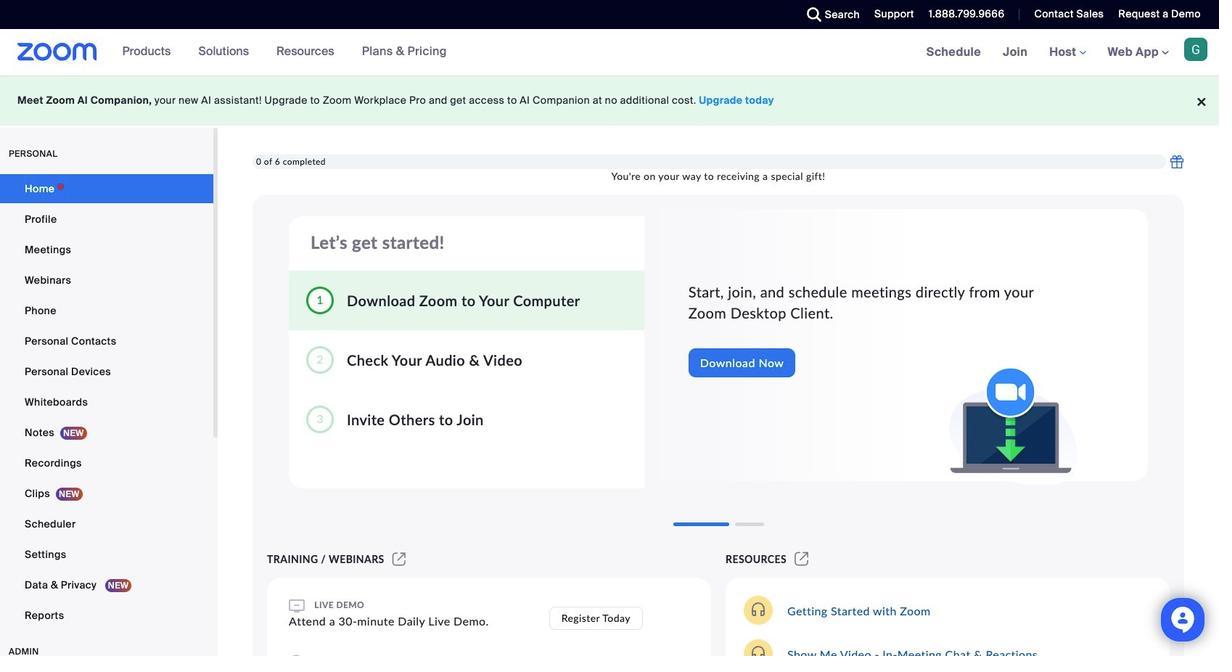 Task type: locate. For each thing, give the bounding box(es) containing it.
banner
[[0, 29, 1219, 76]]

profile picture image
[[1185, 38, 1208, 61]]

meetings navigation
[[916, 29, 1219, 76]]

personal menu menu
[[0, 174, 213, 631]]

footer
[[0, 75, 1219, 126]]



Task type: vqa. For each thing, say whether or not it's contained in the screenshot.
product information NAVIGATION
yes



Task type: describe. For each thing, give the bounding box(es) containing it.
zoom logo image
[[17, 43, 97, 61]]

window new image
[[390, 553, 408, 565]]

product information navigation
[[111, 29, 458, 75]]

window new image
[[793, 553, 811, 565]]



